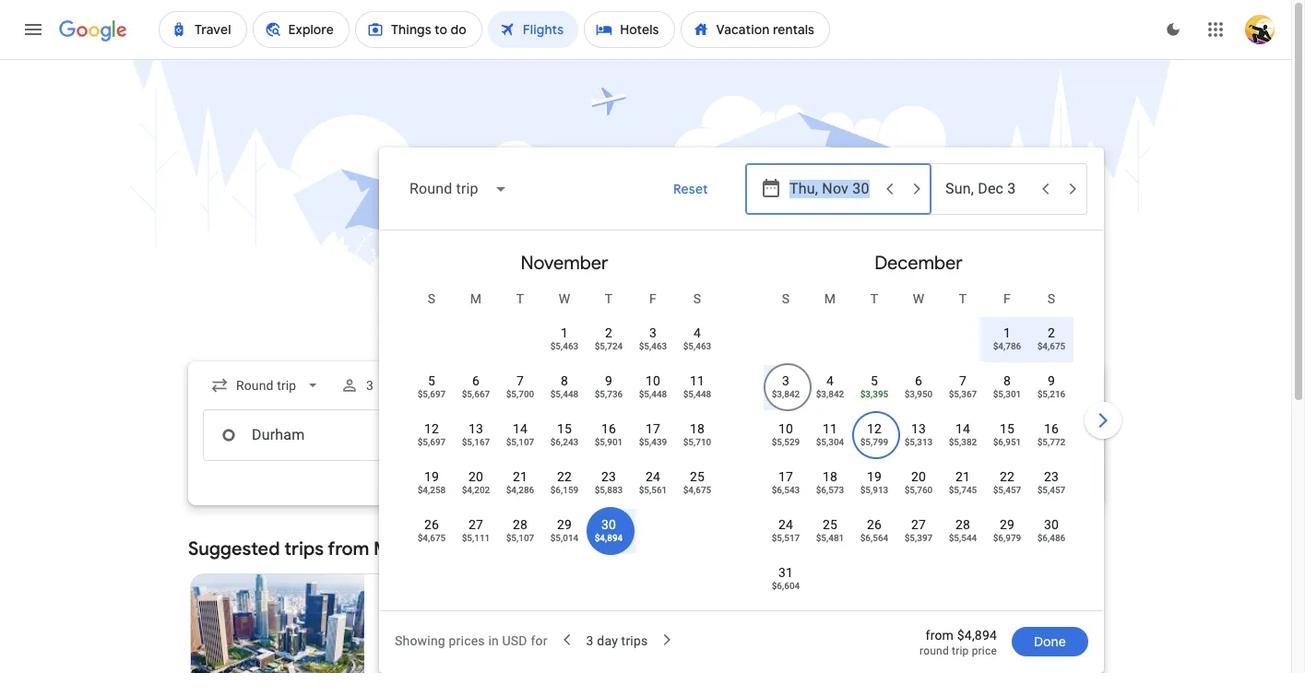 Task type: describe. For each thing, give the bounding box(es) containing it.
, 4786 us dollars element
[[994, 341, 1022, 352]]

, 6951 us dollars element
[[994, 437, 1022, 448]]

, 6486 us dollars element
[[1038, 533, 1066, 544]]

16 for 16 $5,772
[[1045, 422, 1059, 436]]

2 $5,724
[[595, 326, 623, 352]]

$4,675 for 26
[[418, 533, 446, 544]]

15 $6,243
[[551, 422, 579, 448]]

19 for 19 $5,913
[[867, 470, 882, 484]]

$6,951
[[994, 437, 1022, 448]]

$5,439
[[639, 437, 667, 448]]

17 for 17 $5,439
[[646, 422, 661, 436]]

, 5216 us dollars element
[[1038, 389, 1066, 400]]

suggested
[[188, 538, 280, 561]]

$5,772
[[1038, 437, 1066, 448]]

22 $5,457
[[994, 470, 1022, 496]]

3 $3,842
[[772, 374, 800, 400]]

27 for 27 $5,397
[[912, 518, 927, 532]]

, 5799 us dollars element
[[861, 437, 889, 448]]

showing prices in usd for
[[395, 634, 548, 648]]

21 for 21 $5,745
[[956, 470, 971, 484]]

14 for 14 $5,107
[[513, 422, 528, 436]]

3 for 3 $5,463
[[650, 326, 657, 341]]

4 for 4 $3,842
[[827, 374, 834, 388]]

4 right hr
[[489, 628, 496, 643]]

10 $5,529
[[772, 422, 800, 448]]

$5,901
[[595, 437, 623, 448]]

10 for 10 $5,448
[[646, 374, 661, 388]]

2 $4,675
[[1038, 326, 1066, 352]]

december
[[875, 252, 963, 275]]

26 $6,564
[[861, 518, 889, 544]]

sat, dec 30 element
[[1045, 516, 1059, 534]]

2 s from the left
[[694, 292, 702, 306]]

fri, dec 29 element
[[1000, 516, 1015, 534]]

, 3950 us dollars element
[[905, 389, 933, 400]]

sat, dec 23 element
[[1045, 468, 1059, 486]]

search button
[[597, 485, 695, 522]]

, 5448 us dollars element for 11
[[683, 389, 712, 400]]

$5,397
[[905, 533, 933, 544]]

, 6979 us dollars element
[[994, 533, 1022, 544]]

explore
[[957, 542, 1003, 558]]

mon, dec 18 element
[[823, 468, 838, 486]]

, 6159 us dollars element
[[551, 485, 579, 496]]

8 for 8 $5,448
[[561, 374, 568, 388]]

los angeles
[[379, 590, 462, 608]]

26 $4,675
[[418, 518, 446, 544]]

wed, nov 22 element
[[557, 468, 572, 486]]

wed, nov 15 element
[[557, 420, 572, 438]]

sun, dec 31 element
[[779, 564, 794, 582]]

departure text field for return text field
[[790, 411, 875, 460]]

, 5561 us dollars element
[[639, 485, 667, 496]]

5 for 5 $3,395
[[871, 374, 879, 388]]

for
[[531, 634, 548, 648]]

search
[[638, 496, 680, 512]]

17 for 17 $6,543
[[779, 470, 794, 484]]

, 3395 us dollars element
[[861, 389, 889, 400]]

1 for november
[[561, 326, 568, 341]]

28 for 28 $5,107
[[513, 518, 528, 532]]

thu, nov 2 element
[[605, 324, 613, 342]]

15 $6,951
[[994, 422, 1022, 448]]

$5,517
[[772, 533, 800, 544]]

$5,544
[[949, 533, 978, 544]]

23 $5,457
[[1038, 470, 1066, 496]]

$5,107 for 28
[[506, 533, 535, 544]]

done button
[[1012, 620, 1089, 664]]

31
[[779, 566, 794, 580]]

6 $5,667
[[462, 374, 490, 400]]

18 for 18 $5,710
[[690, 422, 705, 436]]

30 $6,486
[[1038, 518, 1066, 544]]

$5,697 for 5
[[418, 389, 446, 400]]

12 $5,697
[[418, 422, 446, 448]]

$5,913
[[861, 485, 889, 496]]

trip
[[952, 645, 969, 658]]

26 for 26 $6,564
[[867, 518, 882, 532]]

fri, nov 10 element
[[646, 372, 661, 390]]

row containing 17
[[764, 460, 1074, 512]]

december row group
[[742, 238, 1096, 608]]

24 $5,517
[[772, 518, 800, 544]]

7 $5,700
[[506, 374, 535, 400]]

, 5367 us dollars element
[[949, 389, 978, 400]]

memphis
[[374, 538, 452, 561]]

day
[[597, 634, 618, 648]]

$6,243
[[551, 437, 579, 448]]

sun, nov 12 element
[[424, 420, 439, 438]]

28 $5,107
[[506, 518, 535, 544]]

thu, dec 7 element
[[960, 372, 967, 390]]

showing
[[395, 634, 446, 648]]

, 6243 us dollars element
[[551, 437, 579, 448]]

flights
[[571, 262, 721, 328]]

trips inside region
[[284, 538, 324, 561]]

mon, nov 6 element
[[472, 372, 480, 390]]

tue, dec 12 element
[[867, 420, 882, 438]]

22 $6,159
[[551, 470, 579, 496]]

wed, nov 29 element
[[557, 516, 572, 534]]

$5,167
[[462, 437, 490, 448]]

, 4894 us dollars element
[[595, 533, 623, 544]]

31 $6,604
[[772, 566, 800, 591]]

21 $4,286
[[506, 470, 535, 496]]

sat, nov 18 element
[[690, 420, 705, 438]]

30 for 30 $6,486
[[1045, 518, 1059, 532]]

thu, dec 14 element
[[956, 420, 971, 438]]

21 $5,745
[[949, 470, 978, 496]]

$5,724
[[595, 341, 623, 352]]

, 6573 us dollars element
[[816, 485, 845, 496]]

$5,304
[[816, 437, 845, 448]]

2 – 9
[[405, 610, 434, 625]]

$5,736
[[595, 389, 623, 400]]

16 $5,901
[[595, 422, 623, 448]]

, 5529 us dollars element
[[772, 437, 800, 448]]

explore destinations
[[957, 542, 1081, 558]]

wed, nov 8 element
[[561, 372, 568, 390]]

$3,842 for 3
[[772, 389, 800, 400]]

27 $5,397
[[905, 518, 933, 544]]

tue, dec 26 element
[[867, 516, 882, 534]]

10 $5,448
[[639, 374, 667, 400]]

5 $5,697
[[418, 374, 446, 400]]

, 5724 us dollars element
[[595, 341, 623, 352]]

$4,675 for 2
[[1038, 341, 1066, 352]]

$5,481
[[816, 533, 845, 544]]

$5,448 for 10
[[639, 389, 667, 400]]

$5,107 for 14
[[506, 437, 535, 448]]

sun, dec 24 element
[[779, 516, 794, 534]]

row containing 5
[[410, 364, 720, 416]]

9 $5,216
[[1038, 374, 1066, 400]]

$5,745
[[949, 485, 978, 496]]

30 $4,894
[[595, 518, 623, 544]]

30 for 30 $4,894
[[602, 518, 616, 532]]

mon, nov 27 element
[[469, 516, 484, 534]]

, 5913 us dollars element
[[861, 485, 889, 496]]

, 5301 us dollars element
[[994, 389, 1022, 400]]

sun, dec 10 element
[[779, 420, 794, 438]]

, 5167 us dollars element
[[462, 437, 490, 448]]

m for december
[[825, 292, 836, 306]]

$4,202
[[462, 485, 490, 496]]

fri, nov 3 element
[[650, 324, 657, 342]]

9 for 9 $5,736
[[605, 374, 613, 388]]

13 for 13 $5,167
[[469, 422, 484, 436]]

22 for 22 $5,457
[[1000, 470, 1015, 484]]

18 for 18 $6,573
[[823, 470, 838, 484]]

tue, nov 28 element
[[513, 516, 528, 534]]

, 5111 us dollars element
[[462, 533, 490, 544]]

sat, nov 4 element
[[694, 324, 701, 342]]

w for november
[[559, 292, 571, 306]]

thu, nov 30, departure date. element
[[602, 516, 616, 534]]

$5,382
[[949, 437, 978, 448]]

13 $5,313
[[905, 422, 933, 448]]

$5,883
[[595, 485, 623, 496]]

19 $5,913
[[861, 470, 889, 496]]

$5,457 for 23
[[1038, 485, 1066, 496]]

hr
[[473, 628, 485, 643]]

wed, dec 6 element
[[915, 372, 923, 390]]

tue, nov 7 element
[[517, 372, 524, 390]]

20 $4,202
[[462, 470, 490, 496]]

, 5517 us dollars element
[[772, 533, 800, 544]]

14 $5,107
[[506, 422, 535, 448]]

3 $5,463
[[639, 326, 667, 352]]

27 for 27 $5,111
[[469, 518, 484, 532]]

6 for 6 $5,667
[[472, 374, 480, 388]]

thu, nov 16 element
[[602, 420, 616, 438]]

tue, dec 5 element
[[871, 372, 879, 390]]

6 $3,950
[[905, 374, 933, 400]]

$3,950
[[905, 389, 933, 400]]

, 5457 us dollars element for 22
[[994, 485, 1022, 496]]

9 for 9 $5,216
[[1048, 374, 1056, 388]]

11 for 11 $5,304
[[823, 422, 838, 436]]

, 5700 us dollars element
[[506, 389, 535, 400]]

14 $5,382
[[949, 422, 978, 448]]

24 for 24 $5,517
[[779, 518, 794, 532]]

destinations
[[1006, 542, 1081, 558]]

, 4202 us dollars element
[[462, 485, 490, 496]]

2 for december
[[1048, 326, 1056, 341]]

$5,448 for 8
[[551, 389, 579, 400]]

fri, dec 22 element
[[1000, 468, 1015, 486]]

, 6543 us dollars element
[[772, 485, 800, 496]]

$5,301
[[994, 389, 1022, 400]]

, 5760 us dollars element
[[905, 485, 933, 496]]

thu, nov 9 element
[[605, 372, 613, 390]]

sat, dec 2 element
[[1048, 324, 1056, 342]]

28 for 28 $5,544
[[956, 518, 971, 532]]

9 $5,736
[[595, 374, 623, 400]]

11 for 11 $5,448
[[690, 374, 705, 388]]

29 $5,014
[[551, 518, 579, 544]]

12 for 12 $5,799
[[867, 422, 882, 436]]

thu, dec 28 element
[[956, 516, 971, 534]]

20 for 20 $5,760
[[912, 470, 927, 484]]

$5,667
[[462, 389, 490, 400]]

w for december
[[913, 292, 925, 306]]

row containing 26
[[410, 508, 631, 560]]

Return text field
[[946, 164, 1031, 214]]

$4,894 for from $4,894
[[958, 628, 998, 643]]



Task type: vqa. For each thing, say whether or not it's contained in the screenshot.


Task type: locate. For each thing, give the bounding box(es) containing it.
28 inside 28 $5,107
[[513, 518, 528, 532]]

1 vertical spatial $5,697
[[418, 437, 446, 448]]

1 horizontal spatial 16
[[1045, 422, 1059, 436]]

, 5107 us dollars element up tue, nov 21 element
[[506, 437, 535, 448]]

1 vertical spatial , 5107 us dollars element
[[506, 533, 535, 544]]

16 $5,772
[[1038, 422, 1066, 448]]

, 3842 us dollars element for 4
[[816, 389, 845, 400]]

1 horizontal spatial 10
[[779, 422, 794, 436]]

from
[[328, 538, 369, 561], [926, 628, 954, 643]]

from inside region
[[328, 538, 369, 561]]

1 , 5457 us dollars element from the left
[[994, 485, 1022, 496]]

1 horizontal spatial m
[[825, 292, 836, 306]]

4 for 4 $5,463
[[694, 326, 701, 341]]

1 horizontal spatial , 5448 us dollars element
[[639, 389, 667, 400]]

28 up the $5,544
[[956, 518, 971, 532]]

sat, nov 11 element
[[690, 372, 705, 390]]

, 5014 us dollars element
[[551, 533, 579, 544]]

1 vertical spatial 25
[[823, 518, 838, 532]]

swap origin and destination. image
[[456, 424, 478, 447]]

2 inside 2 $4,675
[[1048, 326, 1056, 341]]

23 for 23 $5,883
[[602, 470, 616, 484]]

0 horizontal spatial 10
[[646, 374, 661, 388]]

$5,111
[[462, 533, 490, 544]]

20 up , 5760 us dollars element
[[912, 470, 927, 484]]

18 up , 5710 us dollars element
[[690, 422, 705, 436]]

$5,697 for 12
[[418, 437, 446, 448]]

angeles
[[406, 590, 462, 608]]

, 5313 us dollars element
[[905, 437, 933, 448]]

20 up , 4202 us dollars element
[[469, 470, 484, 484]]

1 29 from the left
[[557, 518, 572, 532]]

29 for 29 $5,014
[[557, 518, 572, 532]]

2 27 from the left
[[912, 518, 927, 532]]

2 horizontal spatial , 4675 us dollars element
[[1038, 341, 1066, 352]]

$5,463 for 4
[[683, 341, 712, 352]]

1 horizontal spatial 1
[[1004, 326, 1011, 341]]

2 vertical spatial , 4675 us dollars element
[[418, 533, 446, 544]]

15 inside 15 $6,951
[[1000, 422, 1015, 436]]

$5,529
[[772, 437, 800, 448]]

$5,463 for 3
[[639, 341, 667, 352]]

29 for 29 $6,979
[[1000, 518, 1015, 532]]

2 , 3842 us dollars element from the left
[[816, 389, 845, 400]]

9 up , 5216 us dollars element
[[1048, 374, 1056, 388]]

1 horizontal spatial 13
[[912, 422, 927, 436]]

, 5448 us dollars element up the "wed, nov 15" 'element'
[[551, 389, 579, 400]]

sun, nov 19 element
[[424, 468, 439, 486]]

3 day trips
[[587, 634, 648, 648]]

$5,463 for 1
[[551, 341, 579, 352]]

16 up the $5,901
[[602, 422, 616, 436]]

1 horizontal spatial from
[[926, 628, 954, 643]]

, 6564 us dollars element
[[861, 533, 889, 544]]

, 5382 us dollars element
[[949, 437, 978, 448]]

7 up , 5367 us dollars element
[[960, 374, 967, 388]]

m inside 'december' row group
[[825, 292, 836, 306]]

0 vertical spatial 10
[[646, 374, 661, 388]]

, 3842 us dollars element up sun, dec 10 element
[[772, 389, 800, 400]]

17 $6,543
[[772, 470, 800, 496]]

1 horizontal spatial , 3842 us dollars element
[[816, 389, 845, 400]]

1 vertical spatial $4,894
[[958, 628, 998, 643]]

None text field
[[203, 410, 463, 461]]

1 2 from the left
[[605, 326, 613, 341]]

2 6 from the left
[[915, 374, 923, 388]]

3 inside 3 $5,463
[[650, 326, 657, 341]]

30 inside 30 $4,894
[[602, 518, 616, 532]]

15 up , 6951 us dollars element
[[1000, 422, 1015, 436]]

 image
[[455, 627, 459, 645]]

4 t from the left
[[959, 292, 967, 306]]

0 horizontal spatial 12
[[424, 422, 439, 436]]

2 f from the left
[[1004, 292, 1011, 306]]

tue, nov 14 element
[[513, 420, 528, 438]]

1 horizontal spatial $3,842
[[816, 389, 845, 400]]

trips right day
[[622, 634, 648, 648]]

26 inside '26 $4,675'
[[424, 518, 439, 532]]

2 $5,107 from the top
[[506, 533, 535, 544]]

from up round
[[926, 628, 954, 643]]

9 inside 9 $5,736
[[605, 374, 613, 388]]

4 inside 4 $5,463
[[694, 326, 701, 341]]

sun, nov 26 element
[[424, 516, 439, 534]]

, 5463 us dollars element up wed, nov 8 element
[[551, 341, 579, 352]]

1 26 from the left
[[424, 518, 439, 532]]

$6,573
[[816, 485, 845, 496]]

0 horizontal spatial 22
[[557, 470, 572, 484]]

$4,786
[[994, 341, 1022, 352]]

$3,842
[[772, 389, 800, 400], [816, 389, 845, 400]]

0 vertical spatial 25
[[690, 470, 705, 484]]

, 5107 us dollars element for 14
[[506, 437, 535, 448]]

11 inside 11 $5,448
[[690, 374, 705, 388]]

17 inside 17 $5,439
[[646, 422, 661, 436]]

3 button
[[333, 364, 407, 408]]

nonstop
[[401, 628, 452, 643]]

24 up ", 5517 us dollars" element
[[779, 518, 794, 532]]

$5,561
[[639, 485, 667, 496]]

25 for 25 $4,675
[[690, 470, 705, 484]]

from left memphis
[[328, 538, 369, 561]]

1 $5,107 from the top
[[506, 437, 535, 448]]

12
[[424, 422, 439, 436], [867, 422, 882, 436]]

1 horizontal spatial 24
[[779, 518, 794, 532]]

1 horizontal spatial 25
[[823, 518, 838, 532]]

16
[[602, 422, 616, 436], [1045, 422, 1059, 436]]

20 inside 20 $4,202
[[469, 470, 484, 484]]

8
[[561, 374, 568, 388], [1004, 374, 1011, 388]]

0 vertical spatial departure text field
[[790, 164, 875, 214]]

0 horizontal spatial , 4675 us dollars element
[[418, 533, 446, 544]]

1
[[561, 326, 568, 341], [1004, 326, 1011, 341]]

f
[[650, 292, 657, 306], [1004, 292, 1011, 306]]

1 horizontal spatial , 4675 us dollars element
[[683, 485, 712, 496]]

27 up $5,397
[[912, 518, 927, 532]]

0 horizontal spatial w
[[559, 292, 571, 306]]

1 $5,448 from the left
[[551, 389, 579, 400]]

0 horizontal spatial 20
[[469, 470, 484, 484]]

28 $5,544
[[949, 518, 978, 544]]

row containing 19
[[410, 460, 720, 512]]

16 for 16 $5,901
[[602, 422, 616, 436]]

2 22 from the left
[[1000, 470, 1015, 484]]

1 5 from the left
[[428, 374, 436, 388]]

2 m from the left
[[825, 292, 836, 306]]

3 , 5448 us dollars element from the left
[[683, 389, 712, 400]]

mon, dec 4 element
[[827, 372, 834, 390]]

3 t from the left
[[871, 292, 879, 306]]

21 inside '21 $5,745'
[[956, 470, 971, 484]]

$5,014
[[551, 533, 579, 544]]

0 vertical spatial $4,894
[[595, 533, 623, 544]]

29 inside 29 $6,979
[[1000, 518, 1015, 532]]

2 , 5463 us dollars element from the left
[[639, 341, 667, 352]]

7 for 7 $5,367
[[960, 374, 967, 388]]

3 inside "popup button"
[[367, 378, 374, 393]]

1 horizontal spatial 18
[[823, 470, 838, 484]]

1 horizontal spatial 29
[[1000, 518, 1015, 532]]

1 16 from the left
[[602, 422, 616, 436]]

fri, nov 17 element
[[646, 420, 661, 438]]

, 5463 us dollars element up sat, nov 11 element
[[683, 341, 712, 352]]

16 inside 16 $5,772
[[1045, 422, 1059, 436]]

1 , 5463 us dollars element from the left
[[551, 341, 579, 352]]

17 up $6,543 on the bottom of page
[[779, 470, 794, 484]]

$5,457 up fri, dec 29 element
[[994, 485, 1022, 496]]

30 inside 30 $6,486
[[1045, 518, 1059, 532]]

, 5448 us dollars element for 10
[[639, 389, 667, 400]]

sun, nov 5 element
[[428, 372, 436, 390]]

, 5439 us dollars element
[[639, 437, 667, 448]]

$5,457 for 22
[[994, 485, 1022, 496]]

2 , 5697 us dollars element from the top
[[418, 437, 446, 448]]

1 6 from the left
[[472, 374, 480, 388]]

7 inside 7 $5,700
[[517, 374, 524, 388]]

3 s from the left
[[782, 292, 790, 306]]

0 horizontal spatial 5
[[428, 374, 436, 388]]

row containing 3
[[764, 364, 1074, 416]]

14 inside "14 $5,107"
[[513, 422, 528, 436]]

, 5397 us dollars element
[[905, 533, 933, 544]]

$5,760
[[905, 485, 933, 496]]

$5,107
[[506, 437, 535, 448], [506, 533, 535, 544]]

$5,457
[[994, 485, 1022, 496], [1038, 485, 1066, 496]]

, 5883 us dollars element
[[595, 485, 623, 496]]

15
[[557, 422, 572, 436], [1000, 422, 1015, 436]]

1 , 5697 us dollars element from the top
[[418, 389, 446, 400]]

11 $5,304
[[816, 422, 845, 448]]

8 inside 8 $5,448
[[561, 374, 568, 388]]

$4,675 up sat, dec 9 element
[[1038, 341, 1066, 352]]

26 inside 26 $6,564
[[867, 518, 882, 532]]

0 horizontal spatial from
[[328, 538, 369, 561]]

1 horizontal spatial 6
[[915, 374, 923, 388]]

3 $5,448 from the left
[[683, 389, 712, 400]]

25 inside 25 $4,675
[[690, 470, 705, 484]]

2 30 from the left
[[1045, 518, 1059, 532]]

14 up , 5382 us dollars element
[[956, 422, 971, 436]]

20 inside 20 $5,760
[[912, 470, 927, 484]]

next image
[[1081, 399, 1126, 443]]

f inside november "row group"
[[650, 292, 657, 306]]

2 13 from the left
[[912, 422, 927, 436]]

15 inside 15 $6,243
[[557, 422, 572, 436]]

19
[[424, 470, 439, 484], [867, 470, 882, 484]]

2 for november
[[605, 326, 613, 341]]

12 inside 12 $5,799
[[867, 422, 882, 436]]

28 inside 28 $5,544
[[956, 518, 971, 532]]

$6,979
[[994, 533, 1022, 544]]

, 5107 us dollars element
[[506, 437, 535, 448], [506, 533, 535, 544]]

$4,258
[[418, 485, 446, 496]]

8 inside 8 $5,301
[[1004, 374, 1011, 388]]

1 horizontal spatial 28
[[956, 518, 971, 532]]

11 inside 11 $5,304
[[823, 422, 838, 436]]

1 horizontal spatial 11
[[823, 422, 838, 436]]

9 up $5,736
[[605, 374, 613, 388]]

1 $4,786
[[994, 326, 1022, 352]]

2 w from the left
[[913, 292, 925, 306]]

row containing 12
[[410, 412, 720, 464]]

s up sun, dec 3, return date. element on the bottom right
[[782, 292, 790, 306]]

22 inside 22 $6,159
[[557, 470, 572, 484]]

usd
[[503, 634, 528, 648]]

from inside from $4,894 round trip price
[[926, 628, 954, 643]]

, 5463 us dollars element for 3
[[639, 341, 667, 352]]

in
[[488, 634, 499, 648]]

1 12 from the left
[[424, 422, 439, 436]]

2 departure text field from the top
[[790, 411, 875, 460]]

0 horizontal spatial 9
[[605, 374, 613, 388]]

2 26 from the left
[[867, 518, 882, 532]]

0 horizontal spatial 6
[[472, 374, 480, 388]]

$3,842 for 4
[[816, 389, 845, 400]]

, 5736 us dollars element
[[595, 389, 623, 400]]

, 5772 us dollars element
[[1038, 437, 1066, 448]]

sat, dec 16 element
[[1045, 420, 1059, 438]]

sat, nov 25 element
[[690, 468, 705, 486]]

25 inside 25 $5,481
[[823, 518, 838, 532]]

1 vertical spatial 10
[[779, 422, 794, 436]]

27
[[469, 518, 484, 532], [912, 518, 927, 532]]

3 $5,463 from the left
[[683, 341, 712, 352]]

, 5901 us dollars element
[[595, 437, 623, 448]]

2 right fri, dec 1 element
[[1048, 326, 1056, 341]]

1 s from the left
[[428, 292, 436, 306]]

1 vertical spatial $5,107
[[506, 533, 535, 544]]

30 up the , 4894 us dollars element
[[602, 518, 616, 532]]

11 down 4 $5,463
[[690, 374, 705, 388]]

fri, dec 1 element
[[1004, 324, 1011, 342]]

1 horizontal spatial 8
[[1004, 374, 1011, 388]]

2 7 from the left
[[960, 374, 967, 388]]

4 right fri, nov 3 'element'
[[694, 326, 701, 341]]

3 left 5 $5,697
[[367, 378, 374, 393]]

1 22 from the left
[[557, 470, 572, 484]]

0 horizontal spatial $3,842
[[772, 389, 800, 400]]

1 horizontal spatial 19
[[867, 470, 882, 484]]

min
[[499, 628, 521, 643]]

$5,107 up tue, nov 21 element
[[506, 437, 535, 448]]

, 5667 us dollars element
[[462, 389, 490, 400]]

, 5481 us dollars element
[[816, 533, 845, 544]]

18 inside 18 $5,710
[[690, 422, 705, 436]]

27 inside 27 $5,397
[[912, 518, 927, 532]]

$5,107 right , 5111 us dollars element
[[506, 533, 535, 544]]

1 13 from the left
[[469, 422, 484, 436]]

24 inside 24 $5,517
[[779, 518, 794, 532]]

4 for 4 hr 4 min
[[462, 628, 470, 643]]

wed, dec 27 element
[[912, 516, 927, 534]]

, 4675 us dollars element right search
[[683, 485, 712, 496]]

2 , 5457 us dollars element from the left
[[1038, 485, 1066, 496]]

13 inside 13 $5,313
[[912, 422, 927, 436]]

8 $5,301
[[994, 374, 1022, 400]]

1 $5,457 from the left
[[994, 485, 1022, 496]]

3 for 3 $3,842
[[782, 374, 790, 388]]

1 $5,463
[[551, 326, 579, 352]]

, 4675 us dollars element for 2
[[1038, 341, 1066, 352]]

2 2 from the left
[[1048, 326, 1056, 341]]

row containing 10
[[764, 412, 1074, 464]]

6 up $3,950
[[915, 374, 923, 388]]

26 up memphis
[[424, 518, 439, 532]]

1 t from the left
[[516, 292, 524, 306]]

2 21 from the left
[[956, 470, 971, 484]]

0 horizontal spatial 23
[[602, 470, 616, 484]]

, 5457 us dollars element up fri, dec 29 element
[[994, 485, 1022, 496]]

24 inside 24 $5,561
[[646, 470, 661, 484]]

23
[[602, 470, 616, 484], [1045, 470, 1059, 484]]

$5,463 up sat, nov 11 element
[[683, 341, 712, 352]]

13 up , 5167 us dollars element
[[469, 422, 484, 436]]

, 3842 us dollars element up 'mon, dec 11' element
[[816, 389, 845, 400]]

30
[[602, 518, 616, 532], [1045, 518, 1059, 532]]

, 4675 us dollars element for 25
[[683, 485, 712, 496]]

prices
[[449, 634, 485, 648]]

november
[[521, 252, 609, 275]]

2 16 from the left
[[1045, 422, 1059, 436]]

11 up '$5,304'
[[823, 422, 838, 436]]

f inside 'december' row group
[[1004, 292, 1011, 306]]

, 5463 us dollars element for 4
[[683, 341, 712, 352]]

18 $6,573
[[816, 470, 845, 496]]

sun, dec 17 element
[[779, 468, 794, 486]]

10 for 10 $5,529
[[779, 422, 794, 436]]

0 horizontal spatial 21
[[513, 470, 528, 484]]

2 $5,463 from the left
[[639, 341, 667, 352]]

row containing 24
[[764, 508, 1074, 560]]

17 inside 17 $6,543
[[779, 470, 794, 484]]

1 up $4,786
[[1004, 326, 1011, 341]]

0 horizontal spatial 14
[[513, 422, 528, 436]]

wed, nov 1 element
[[561, 324, 568, 342]]

0 horizontal spatial , 3842 us dollars element
[[772, 389, 800, 400]]

10 inside 10 $5,448
[[646, 374, 661, 388]]

27 up , 5111 us dollars element
[[469, 518, 484, 532]]

5
[[428, 374, 436, 388], [871, 374, 879, 388]]

1 horizontal spatial $4,894
[[958, 628, 998, 643]]

2 15 from the left
[[1000, 422, 1015, 436]]

20 for 20 $4,202
[[469, 470, 484, 484]]

8 up ', 5301 us dollars' element
[[1004, 374, 1011, 388]]

12 inside 12 $5,697
[[424, 422, 439, 436]]

m for november
[[470, 292, 482, 306]]

1 inside 1 $4,786
[[1004, 326, 1011, 341]]

13 inside '13 $5,167'
[[469, 422, 484, 436]]

1 20 from the left
[[469, 470, 484, 484]]

1 horizontal spatial $4,675
[[683, 485, 712, 496]]

25 for 25 $5,481
[[823, 518, 838, 532]]

6
[[472, 374, 480, 388], [915, 374, 923, 388]]

22 for 22 $6,159
[[557, 470, 572, 484]]

2 up the "$5,724"
[[605, 326, 613, 341]]

2 19 from the left
[[867, 470, 882, 484]]

1 $3,842 from the left
[[772, 389, 800, 400]]

, 5463 us dollars element for 1
[[551, 341, 579, 352]]

1 for december
[[1004, 326, 1011, 341]]

wed, dec 13 element
[[912, 420, 927, 438]]

1 vertical spatial 18
[[823, 470, 838, 484]]

$4,894 inside from $4,894 round trip price
[[958, 628, 998, 643]]

mon, dec 11 element
[[823, 420, 838, 438]]

29 $6,979
[[994, 518, 1022, 544]]

0 vertical spatial , 5107 us dollars element
[[506, 437, 535, 448]]

0 horizontal spatial , 5457 us dollars element
[[994, 485, 1022, 496]]

0 vertical spatial $5,697
[[418, 389, 446, 400]]

1 $5,697 from the top
[[418, 389, 446, 400]]

$5,457 up sat, dec 30 "element"
[[1038, 485, 1066, 496]]

29 inside the 29 $5,014
[[557, 518, 572, 532]]

, 5697 us dollars element for 12
[[418, 437, 446, 448]]

1 7 from the left
[[517, 374, 524, 388]]

1 vertical spatial , 4675 us dollars element
[[683, 485, 712, 496]]

1 horizontal spatial w
[[913, 292, 925, 306]]

2 8 from the left
[[1004, 374, 1011, 388]]

4 inside 4 $3,842
[[827, 374, 834, 388]]

, 3842 us dollars element for 3
[[772, 389, 800, 400]]

1 horizontal spatial , 5463 us dollars element
[[639, 341, 667, 352]]

1 8 from the left
[[561, 374, 568, 388]]

1 f from the left
[[650, 292, 657, 306]]

, 4286 us dollars element
[[506, 485, 535, 496]]

23 $5,883
[[595, 470, 623, 496]]

4 left hr
[[462, 628, 470, 643]]

19 inside 19 $5,913
[[867, 470, 882, 484]]

w inside november "row group"
[[559, 292, 571, 306]]

1 vertical spatial 17
[[779, 470, 794, 484]]

1 horizontal spatial 12
[[867, 422, 882, 436]]

2 9 from the left
[[1048, 374, 1056, 388]]

18 up $6,573
[[823, 470, 838, 484]]

1 30 from the left
[[602, 518, 616, 532]]

$4,675 left $5,111
[[418, 533, 446, 544]]

2 1 from the left
[[1004, 326, 1011, 341]]

13 $5,167
[[462, 422, 490, 448]]

0 horizontal spatial 7
[[517, 374, 524, 388]]

2 12 from the left
[[867, 422, 882, 436]]

row
[[543, 308, 720, 368], [986, 308, 1074, 368], [410, 364, 720, 416], [764, 364, 1074, 416], [410, 412, 720, 464], [764, 412, 1074, 464], [410, 460, 720, 512], [764, 460, 1074, 512], [410, 508, 631, 560], [764, 508, 1074, 560]]

, 5544 us dollars element
[[949, 533, 978, 544]]

, 4258 us dollars element
[[418, 485, 446, 496]]

1 27 from the left
[[469, 518, 484, 532]]

5 up , 3395 us dollars element
[[871, 374, 879, 388]]

, 5697 us dollars element for 5
[[418, 389, 446, 400]]

1 horizontal spatial , 5457 us dollars element
[[1038, 485, 1066, 496]]

, 5463 us dollars element up fri, nov 10 element
[[639, 341, 667, 352]]

None field
[[395, 167, 523, 211], [203, 369, 330, 402], [395, 167, 523, 211], [203, 369, 330, 402]]

0 vertical spatial , 4675 us dollars element
[[1038, 341, 1066, 352]]

19 for 19 $4,258
[[424, 470, 439, 484]]

15 for 15 $6,243
[[557, 422, 572, 436]]

1 horizontal spatial 26
[[867, 518, 882, 532]]

26 for 26 $4,675
[[424, 518, 439, 532]]

f for december
[[1004, 292, 1011, 306]]

3 left day
[[587, 634, 594, 648]]

11 $5,448
[[683, 374, 712, 400]]

1 15 from the left
[[557, 422, 572, 436]]

0 horizontal spatial 2
[[605, 326, 613, 341]]

$6,604
[[772, 581, 800, 591]]

trips right suggested on the bottom left of the page
[[284, 538, 324, 561]]

2 20 from the left
[[912, 470, 927, 484]]

$4,894 right the , 5014 us dollars 'element'
[[595, 533, 623, 544]]

4
[[694, 326, 701, 341], [827, 374, 834, 388], [462, 628, 470, 643], [489, 628, 496, 643]]

0 vertical spatial $4,675
[[1038, 341, 1066, 352]]

2 , 5448 us dollars element from the left
[[639, 389, 667, 400]]

from $4,894 round trip price
[[920, 628, 998, 658]]

tue, dec 19 element
[[867, 468, 882, 486]]

suggested trips from memphis region
[[188, 528, 1104, 674]]

1 horizontal spatial 5
[[871, 374, 879, 388]]

10 up $5,529
[[779, 422, 794, 436]]

25 down $5,710
[[690, 470, 705, 484]]

28 down '$4,286'
[[513, 518, 528, 532]]

f up fri, dec 1 element
[[1004, 292, 1011, 306]]

6 up $5,667
[[472, 374, 480, 388]]

23 inside 23 $5,457
[[1045, 470, 1059, 484]]

0 horizontal spatial 13
[[469, 422, 484, 436]]

s up the sun, nov 5 element
[[428, 292, 436, 306]]

1 $5,463 from the left
[[551, 341, 579, 352]]

2 inside the 2 $5,724
[[605, 326, 613, 341]]

$4,894 up price
[[958, 628, 998, 643]]

, 5697 us dollars element up sun, nov 19 element
[[418, 437, 446, 448]]

16 inside 16 $5,901
[[602, 422, 616, 436]]

$5,697 up the sun, nov 12 element
[[418, 389, 446, 400]]

, 4675 us dollars element for 26
[[418, 533, 446, 544]]

3 , 5463 us dollars element from the left
[[683, 341, 712, 352]]

1 horizontal spatial f
[[1004, 292, 1011, 306]]

, 5697 us dollars element
[[418, 389, 446, 400], [418, 437, 446, 448]]

1 departure text field from the top
[[790, 164, 875, 214]]

$5,710
[[683, 437, 712, 448]]

25 up , 5481 us dollars element on the bottom right of the page
[[823, 518, 838, 532]]

$4,894 for 30
[[595, 533, 623, 544]]

m inside november "row group"
[[470, 292, 482, 306]]

1 w from the left
[[559, 292, 571, 306]]

f up fri, nov 3 'element'
[[650, 292, 657, 306]]

8 $5,448
[[551, 374, 579, 400]]

0 vertical spatial , 5697 us dollars element
[[418, 389, 446, 400]]

$5,463 up wed, nov 8 element
[[551, 341, 579, 352]]

$3,842 up 'mon, dec 11' element
[[816, 389, 845, 400]]

, 4675 us dollars element left $5,111
[[418, 533, 446, 544]]

24 up , 5561 us dollars element
[[646, 470, 661, 484]]

$5,448 up fri, nov 17 element
[[639, 389, 667, 400]]

6 inside 6 $5,667
[[472, 374, 480, 388]]

trips inside flight search box
[[622, 634, 648, 648]]

$5,700
[[506, 389, 535, 400]]

, 5745 us dollars element
[[949, 485, 978, 496]]

26 up , 6564 us dollars element
[[867, 518, 882, 532]]

reset
[[674, 181, 709, 197]]

1 vertical spatial , 5697 us dollars element
[[418, 437, 446, 448]]

$5,448 for 11
[[683, 389, 712, 400]]

3 right thu, nov 2 element
[[650, 326, 657, 341]]

1 , 5448 us dollars element from the left
[[551, 389, 579, 400]]

22 inside the 22 $5,457
[[1000, 470, 1015, 484]]

2 14 from the left
[[956, 422, 971, 436]]

w down december
[[913, 292, 925, 306]]

2 29 from the left
[[1000, 518, 1015, 532]]

$4,675 inside 'december' row group
[[1038, 341, 1066, 352]]

5 inside 5 $3,395
[[871, 374, 879, 388]]

12 for 12 $5,697
[[424, 422, 439, 436]]

2 $5,697 from the top
[[418, 437, 446, 448]]

7 inside 7 $5,367
[[960, 374, 967, 388]]

mon, nov 13 element
[[469, 420, 484, 438]]

departure text field for return text box
[[790, 164, 875, 214]]

thu, nov 23 element
[[602, 468, 616, 486]]

9 inside 9 $5,216
[[1048, 374, 1056, 388]]

, 5457 us dollars element for 23
[[1038, 485, 1066, 496]]

grid inside flight search box
[[388, 238, 1096, 622]]

, 4675 us dollars element
[[1038, 341, 1066, 352], [683, 485, 712, 496], [418, 533, 446, 544]]

1 m from the left
[[470, 292, 482, 306]]

Return text field
[[946, 411, 1031, 460]]

, 5304 us dollars element
[[816, 437, 845, 448]]

1 horizontal spatial 15
[[1000, 422, 1015, 436]]

reset button
[[652, 167, 731, 211]]

6 for 6 $3,950
[[915, 374, 923, 388]]

1 horizontal spatial 20
[[912, 470, 927, 484]]

Departure text field
[[790, 164, 875, 214], [790, 411, 875, 460]]

$4,675 right search
[[683, 485, 712, 496]]

$4,894
[[595, 533, 623, 544], [958, 628, 998, 643]]

fri, nov 24 element
[[646, 468, 661, 486]]

$4,675 for 25
[[683, 485, 712, 496]]

$5,697
[[418, 389, 446, 400], [418, 437, 446, 448]]

none text field inside flight search box
[[203, 410, 463, 461]]

21 for 21 $4,286
[[513, 470, 528, 484]]

, 5448 us dollars element
[[551, 389, 579, 400], [639, 389, 667, 400], [683, 389, 712, 400]]

$4,286
[[506, 485, 535, 496]]

thu, dec 21 element
[[956, 468, 971, 486]]

0 horizontal spatial $4,675
[[418, 533, 446, 544]]

8 for 8 $5,301
[[1004, 374, 1011, 388]]

2 $5,448 from the left
[[639, 389, 667, 400]]

1 horizontal spatial 14
[[956, 422, 971, 436]]

mon, nov 20 element
[[469, 468, 484, 486]]

, 5448 us dollars element for 8
[[551, 389, 579, 400]]

7
[[517, 374, 524, 388], [960, 374, 967, 388]]

1 vertical spatial from
[[926, 628, 954, 643]]

1 1 from the left
[[561, 326, 568, 341]]

1 inside 1 $5,463
[[561, 326, 568, 341]]

2 23 from the left
[[1045, 470, 1059, 484]]

1 14 from the left
[[513, 422, 528, 436]]

wed, dec 20 element
[[912, 468, 927, 486]]

, 4675 us dollars element up sat, dec 9 element
[[1038, 341, 1066, 352]]

3 inside 3 $3,842
[[782, 374, 790, 388]]

, 5457 us dollars element
[[994, 485, 1022, 496], [1038, 485, 1066, 496]]

22
[[557, 470, 572, 484], [1000, 470, 1015, 484]]

 image inside suggested trips from memphis region
[[455, 627, 459, 645]]

29 up $6,979
[[1000, 518, 1015, 532]]

2 $3,842 from the left
[[816, 389, 845, 400]]

s
[[428, 292, 436, 306], [694, 292, 702, 306], [782, 292, 790, 306], [1048, 292, 1056, 306]]

0 vertical spatial 18
[[690, 422, 705, 436]]

, 5697 us dollars element up the sun, nov 12 element
[[418, 389, 446, 400]]

sat, dec 9 element
[[1048, 372, 1056, 390]]

grid
[[388, 238, 1096, 622]]

5 inside 5 $5,697
[[428, 374, 436, 388]]

5 $3,395
[[861, 374, 889, 400]]

20
[[469, 470, 484, 484], [912, 470, 927, 484]]

, 5448 us dollars element up sat, nov 18 element on the right of the page
[[683, 389, 712, 400]]

15 for 15 $6,951
[[1000, 422, 1015, 436]]

2 horizontal spatial $5,448
[[683, 389, 712, 400]]

, 5463 us dollars element
[[551, 341, 579, 352], [639, 341, 667, 352], [683, 341, 712, 352]]

22 up $6,159 on the bottom left of page
[[557, 470, 572, 484]]

1 vertical spatial 24
[[779, 518, 794, 532]]

2 $5,457 from the left
[[1038, 485, 1066, 496]]

0 horizontal spatial 29
[[557, 518, 572, 532]]

2 28 from the left
[[956, 518, 971, 532]]

5 for 5 $5,697
[[428, 374, 436, 388]]

grid containing november
[[388, 238, 1096, 622]]

1 horizontal spatial 22
[[1000, 470, 1015, 484]]

3 for 3 day trips
[[587, 634, 594, 648]]

$4,894 inside november "row group"
[[595, 533, 623, 544]]

november row group
[[388, 238, 742, 603]]

1 horizontal spatial 9
[[1048, 374, 1056, 388]]

3 for 3
[[367, 378, 374, 393]]

, 5448 us dollars element up fri, nov 17 element
[[639, 389, 667, 400]]

1 horizontal spatial 23
[[1045, 470, 1059, 484]]

$5,448 up the "wed, nov 15" 'element'
[[551, 389, 579, 400]]

6 inside the 6 $3,950
[[915, 374, 923, 388]]

23 inside the 23 $5,883
[[602, 470, 616, 484]]

13 for 13 $5,313
[[912, 422, 927, 436]]

19 inside 19 $4,258
[[424, 470, 439, 484]]

22 down , 6951 us dollars element
[[1000, 470, 1015, 484]]

23 up $5,883
[[602, 470, 616, 484]]

f for november
[[650, 292, 657, 306]]

2 , 5107 us dollars element from the top
[[506, 533, 535, 544]]

, 6604 us dollars element
[[772, 581, 800, 591]]

0 horizontal spatial 27
[[469, 518, 484, 532]]

14 for 14 $5,382
[[956, 422, 971, 436]]

29
[[557, 518, 572, 532], [1000, 518, 1015, 532]]

, 5710 us dollars element
[[683, 437, 712, 448]]

change appearance image
[[1152, 7, 1196, 52]]

0 horizontal spatial $5,463
[[551, 341, 579, 352]]

0 horizontal spatial 26
[[424, 518, 439, 532]]

18 inside 18 $6,573
[[823, 470, 838, 484]]

0 horizontal spatial 28
[[513, 518, 528, 532]]

0 horizontal spatial , 5448 us dollars element
[[551, 389, 579, 400]]

1 9 from the left
[[605, 374, 613, 388]]

16 up , 5772 us dollars element
[[1045, 422, 1059, 436]]

sun, dec 3, return date. element
[[782, 372, 790, 390]]

main menu image
[[22, 18, 44, 41]]

27 inside "27 $5,111"
[[469, 518, 484, 532]]

fri, dec 15 element
[[1000, 420, 1015, 438]]

$6,159
[[551, 485, 579, 496]]

1 28 from the left
[[513, 518, 528, 532]]

30 up $6,486
[[1045, 518, 1059, 532]]

1 horizontal spatial 17
[[779, 470, 794, 484]]

2 horizontal spatial , 5448 us dollars element
[[683, 389, 712, 400]]

1 19 from the left
[[424, 470, 439, 484]]

18 $5,710
[[683, 422, 712, 448]]

25
[[690, 470, 705, 484], [823, 518, 838, 532]]

1 , 3842 us dollars element from the left
[[772, 389, 800, 400]]

0 vertical spatial 11
[[690, 374, 705, 388]]

21 inside 21 $4,286
[[513, 470, 528, 484]]

2 vertical spatial $4,675
[[418, 533, 446, 544]]

27 $5,111
[[462, 518, 490, 544]]

19 up the , 5913 us dollars element
[[867, 470, 882, 484]]

12 up , 5799 us dollars element
[[867, 422, 882, 436]]

$5,313
[[905, 437, 933, 448]]

fri, dec 8 element
[[1004, 372, 1011, 390]]

mon, dec 25 element
[[823, 516, 838, 534]]

1 vertical spatial 11
[[823, 422, 838, 436]]

24 for 24 $5,561
[[646, 470, 661, 484]]

21 up , 4286 us dollars element
[[513, 470, 528, 484]]

2 horizontal spatial $4,675
[[1038, 341, 1066, 352]]

1 21 from the left
[[513, 470, 528, 484]]

15 up the $6,243
[[557, 422, 572, 436]]

$5,216
[[1038, 389, 1066, 400]]

14 inside the 14 $5,382
[[956, 422, 971, 436]]

Flight search field
[[173, 148, 1126, 674]]

0 vertical spatial from
[[328, 538, 369, 561]]

14 down , 5700 us dollars element
[[513, 422, 528, 436]]

12 left swap origin and destination. image
[[424, 422, 439, 436]]

23 for 23 $5,457
[[1045, 470, 1059, 484]]

10 inside 10 $5,529
[[779, 422, 794, 436]]

tue, nov 21 element
[[513, 468, 528, 486]]

4 left tue, dec 5 element
[[827, 374, 834, 388]]

1 vertical spatial departure text field
[[790, 411, 875, 460]]

7 for 7 $5,700
[[517, 374, 524, 388]]

12 $5,799
[[861, 422, 889, 448]]

0 horizontal spatial 17
[[646, 422, 661, 436]]

1 left thu, nov 2 element
[[561, 326, 568, 341]]

los
[[379, 590, 403, 608]]

4 s from the left
[[1048, 292, 1056, 306]]

19 up the $4,258
[[424, 470, 439, 484]]

w inside 'december' row group
[[913, 292, 925, 306]]

1 23 from the left
[[602, 470, 616, 484]]

0 horizontal spatial f
[[650, 292, 657, 306]]

1 horizontal spatial $5,457
[[1038, 485, 1066, 496]]

29 up the , 5014 us dollars 'element'
[[557, 518, 572, 532]]

7 up , 5700 us dollars element
[[517, 374, 524, 388]]

s up sat, dec 2 element
[[1048, 292, 1056, 306]]

2 t from the left
[[605, 292, 613, 306]]

0 vertical spatial $5,107
[[506, 437, 535, 448]]

13 up $5,313
[[912, 422, 927, 436]]

4 $3,842
[[816, 374, 845, 400]]

1 horizontal spatial $5,463
[[639, 341, 667, 352]]

$5,799
[[861, 437, 889, 448]]

8 down 1 $5,463
[[561, 374, 568, 388]]

0 horizontal spatial m
[[470, 292, 482, 306]]

10 down 3 $5,463
[[646, 374, 661, 388]]

0 horizontal spatial 16
[[602, 422, 616, 436]]

2 5 from the left
[[871, 374, 879, 388]]

1 , 5107 us dollars element from the top
[[506, 437, 535, 448]]

price
[[972, 645, 998, 658]]

5 left 'mon, nov 6' element
[[428, 374, 436, 388]]



